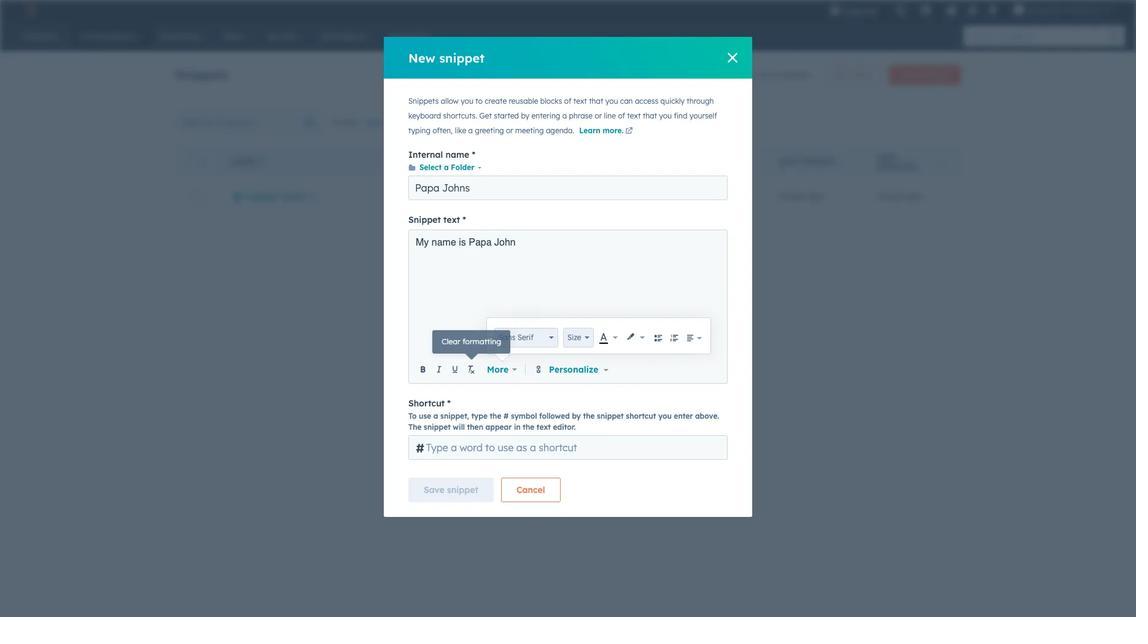 Task type: locate. For each thing, give the bounding box(es) containing it.
you left 'find'
[[659, 111, 672, 120]]

date for date modified
[[877, 153, 897, 162]]

snippet up allow
[[439, 50, 485, 65]]

notifications button
[[983, 0, 1004, 20]]

to
[[475, 96, 483, 106]]

1 link opens in a new window image from the top
[[625, 126, 633, 137]]

john
[[494, 237, 516, 248]]

8 down the date created
[[779, 191, 784, 202]]

snippet inside "button"
[[925, 70, 951, 79]]

settings image
[[967, 5, 978, 16]]

symbol
[[511, 411, 537, 421]]

0 vertical spatial new
[[408, 50, 435, 65]]

you left enter
[[658, 411, 672, 421]]

tara schultz
[[681, 191, 729, 202]]

find
[[674, 111, 687, 120]]

folder
[[851, 70, 872, 79], [282, 191, 307, 202]]

text inside "shortcut to use a snippet, type the # symbol followed by the snippet shortcut you enter above. the snippet will then appear in the text editor."
[[537, 423, 551, 432]]

will
[[453, 423, 465, 432]]

0 horizontal spatial date
[[779, 157, 798, 166]]

0 vertical spatial by
[[521, 111, 530, 120]]

keyboard
[[408, 111, 441, 120]]

of
[[760, 69, 768, 80], [564, 96, 571, 106], [618, 111, 625, 120]]

snippet for create snippet
[[925, 70, 951, 79]]

0 horizontal spatial folder
[[282, 191, 307, 202]]

1 horizontal spatial press to sort. element
[[941, 157, 946, 167]]

of left 5
[[760, 69, 768, 80]]

2 8 days ago from the left
[[877, 191, 922, 202]]

0 horizontal spatial days
[[786, 191, 806, 202]]

snippets inside "snippets allow you to create reusable blocks of text that you can access quickly through keyboard shortcuts. get started by entering a phrase or line of text that you find yourself typing often, like a greeting or meeting agenda."
[[408, 96, 439, 106]]

folder left '1'
[[282, 191, 307, 202]]

snippets allow you to create reusable blocks of text that you can access quickly through keyboard shortcuts. get started by entering a phrase or line of text that you find yourself typing often, like a greeting or meeting agenda.
[[408, 96, 717, 135]]

1 vertical spatial #
[[416, 440, 425, 455]]

0 horizontal spatial snippet
[[246, 191, 279, 202]]

you left to
[[461, 96, 473, 106]]

8 days ago down modified
[[877, 191, 922, 202]]

2 press to sort. element from the left
[[941, 157, 946, 167]]

text down can
[[627, 111, 641, 120]]

0 horizontal spatial press to sort. image
[[838, 157, 843, 165]]

1 vertical spatial snippet
[[408, 214, 441, 225]]

of right "line"
[[618, 111, 625, 120]]

snippet down use
[[424, 423, 451, 432]]

0 horizontal spatial of
[[564, 96, 571, 106]]

of inside the snippets banner
[[760, 69, 768, 80]]

help image
[[947, 6, 958, 17]]

press to sort. element for created
[[838, 157, 843, 167]]

1 ago from the left
[[808, 191, 824, 202]]

0 horizontal spatial press to sort. element
[[838, 157, 843, 167]]

tara schultz image
[[1014, 4, 1025, 15]]

new
[[408, 50, 435, 65], [834, 70, 849, 79]]

like
[[455, 126, 466, 135]]

snippets
[[175, 67, 228, 82], [408, 96, 439, 106]]

size button
[[563, 328, 594, 348]]

snippet
[[439, 50, 485, 65], [925, 70, 951, 79], [597, 411, 624, 421], [424, 423, 451, 432], [447, 485, 478, 496]]

menu
[[821, 0, 1121, 20]]

create snippet
[[900, 70, 951, 79]]

0 vertical spatial or
[[595, 111, 602, 120]]

1 horizontal spatial the
[[523, 423, 534, 432]]

the right in
[[523, 423, 534, 432]]

ascending sort. press to sort descending. image
[[259, 157, 263, 165]]

1 horizontal spatial or
[[595, 111, 602, 120]]

1 horizontal spatial that
[[643, 111, 657, 120]]

ago down modified
[[906, 191, 922, 202]]

shortcuts.
[[443, 111, 477, 120]]

text up the is
[[443, 214, 460, 225]]

new inside dialog
[[408, 50, 435, 65]]

a right use
[[433, 411, 438, 421]]

press to sort. image inside date created button
[[838, 157, 843, 165]]

more
[[487, 364, 509, 375]]

or
[[595, 111, 602, 120], [506, 126, 513, 135]]

that down access
[[643, 111, 657, 120]]

greeting
[[475, 126, 504, 135]]

the right followed
[[583, 411, 595, 421]]

personalize button
[[547, 363, 611, 376]]

1 horizontal spatial ago
[[906, 191, 922, 202]]

select a folder
[[419, 163, 474, 172]]

Internal name text field
[[408, 176, 728, 200]]

above.
[[695, 411, 719, 421]]

marketplaces image
[[921, 6, 932, 17]]

ago down the date created
[[808, 191, 824, 202]]

press to sort. element
[[838, 157, 843, 167], [941, 157, 946, 167]]

link opens in a new window image
[[625, 126, 633, 137], [625, 128, 633, 135]]

press to sort. image right date modified
[[941, 157, 946, 165]]

a inside "shortcut to use a snippet, type the # symbol followed by the snippet shortcut you enter above. the snippet will then appear in the text editor."
[[433, 411, 438, 421]]

by down reusable
[[521, 111, 530, 120]]

0 vertical spatial #
[[504, 411, 509, 421]]

8 days ago
[[779, 191, 824, 202], [877, 191, 922, 202]]

snippets for snippets
[[175, 67, 228, 82]]

0 horizontal spatial 8
[[779, 191, 784, 202]]

snippet down ascending sort. press to sort descending. "element"
[[246, 191, 279, 202]]

calling icon button
[[890, 2, 911, 18]]

the
[[408, 423, 422, 432]]

dialog
[[384, 37, 752, 517]]

0 horizontal spatial #
[[416, 440, 425, 455]]

days
[[786, 191, 806, 202], [885, 191, 904, 202]]

hubspot image
[[22, 2, 37, 17]]

1 vertical spatial snippets
[[408, 96, 439, 106]]

0 vertical spatial that
[[589, 96, 603, 106]]

0 vertical spatial created
[[778, 69, 809, 80]]

1 horizontal spatial of
[[618, 111, 625, 120]]

2 days from the left
[[885, 191, 904, 202]]

1 horizontal spatial date
[[877, 153, 897, 162]]

by
[[521, 111, 530, 120], [572, 411, 581, 421]]

1 vertical spatial that
[[643, 111, 657, 120]]

1 vertical spatial of
[[564, 96, 571, 106]]

# inside the shortcut element
[[416, 440, 425, 455]]

folder left 'create'
[[851, 70, 872, 79]]

more.
[[603, 126, 624, 135]]

8 down modified
[[877, 191, 882, 202]]

by up editor.
[[572, 411, 581, 421]]

days down the date created
[[786, 191, 806, 202]]

date modified button
[[863, 147, 961, 174]]

1 horizontal spatial days
[[885, 191, 904, 202]]

1 press to sort. image from the left
[[838, 157, 843, 165]]

date
[[877, 153, 897, 162], [779, 157, 798, 166]]

upgrade image
[[830, 6, 841, 17]]

new up keyboard
[[408, 50, 435, 65]]

internal
[[408, 149, 443, 160]]

date inside date modified
[[877, 153, 897, 162]]

press to sort. image inside date modified button
[[941, 157, 946, 165]]

press to sort. element inside date created button
[[838, 157, 843, 167]]

name left the is
[[432, 237, 456, 248]]

1 vertical spatial name
[[432, 237, 456, 248]]

1 horizontal spatial 8
[[877, 191, 882, 202]]

access
[[635, 96, 658, 106]]

snippets inside banner
[[175, 67, 228, 82]]

a down internal name
[[444, 163, 449, 172]]

1 horizontal spatial folder
[[851, 70, 872, 79]]

name for internal
[[446, 149, 469, 160]]

1 horizontal spatial #
[[504, 411, 509, 421]]

that
[[589, 96, 603, 106], [643, 111, 657, 120]]

shortcut element
[[408, 435, 728, 460]]

press to sort. element right date modified
[[941, 157, 946, 167]]

snippet right save
[[447, 485, 478, 496]]

snippet inside button
[[447, 485, 478, 496]]

0 vertical spatial snippets
[[175, 67, 228, 82]]

1 horizontal spatial by
[[572, 411, 581, 421]]

name inside my name is papa john "text field"
[[432, 237, 456, 248]]

then
[[467, 423, 483, 432]]

snippet right 'create'
[[925, 70, 951, 79]]

0 horizontal spatial new
[[408, 50, 435, 65]]

settings link
[[965, 3, 980, 16]]

Type a word to use as a shortcut text field
[[408, 435, 728, 460]]

0 horizontal spatial snippets
[[175, 67, 228, 82]]

press to sort. element right the date created
[[838, 157, 843, 167]]

created inside the snippets banner
[[778, 69, 809, 80]]

2 vertical spatial of
[[618, 111, 625, 120]]

0 horizontal spatial 8 days ago
[[779, 191, 824, 202]]

name
[[446, 149, 469, 160], [432, 237, 456, 248]]

snippet inside dialog
[[408, 214, 441, 225]]

2
[[1097, 5, 1102, 15]]

text
[[573, 96, 587, 106], [627, 111, 641, 120], [443, 214, 460, 225], [537, 423, 551, 432]]

folder inside button
[[851, 70, 872, 79]]

press to sort. image for created
[[838, 157, 843, 165]]

0 vertical spatial name
[[446, 149, 469, 160]]

2 press to sort. image from the left
[[941, 157, 946, 165]]

0 vertical spatial folder
[[851, 70, 872, 79]]

can
[[620, 96, 633, 106]]

days down modified
[[885, 191, 904, 202]]

press to sort. image
[[838, 157, 843, 165], [941, 157, 946, 165]]

1 vertical spatial by
[[572, 411, 581, 421]]

1 horizontal spatial press to sort. image
[[941, 157, 946, 165]]

date inside date created button
[[779, 157, 798, 166]]

learn more. link
[[579, 126, 635, 137]]

1 vertical spatial folder
[[282, 191, 307, 202]]

sans serif
[[499, 333, 534, 342]]

text up phrase
[[573, 96, 587, 106]]

0 horizontal spatial by
[[521, 111, 530, 120]]

text down followed
[[537, 423, 551, 432]]

1 horizontal spatial 8 days ago
[[877, 191, 922, 202]]

2 link opens in a new window image from the top
[[625, 128, 633, 135]]

new inside button
[[834, 70, 849, 79]]

shortcut
[[408, 398, 445, 409]]

2 horizontal spatial of
[[760, 69, 768, 80]]

notifications image
[[988, 6, 999, 17]]

1 8 from the left
[[779, 191, 784, 202]]

menu item
[[886, 0, 889, 20]]

serif
[[518, 333, 534, 342]]

1 days from the left
[[786, 191, 806, 202]]

press to sort. image for modified
[[941, 157, 946, 165]]

1 horizontal spatial new
[[834, 70, 849, 79]]

1 horizontal spatial snippets
[[408, 96, 439, 106]]

of right blocks
[[564, 96, 571, 106]]

snippet up the 'my'
[[408, 214, 441, 225]]

snippet
[[246, 191, 279, 202], [408, 214, 441, 225]]

1 horizontal spatial snippet
[[408, 214, 441, 225]]

or left "line"
[[595, 111, 602, 120]]

papa
[[469, 237, 492, 248]]

new snippet
[[408, 50, 485, 65]]

you
[[461, 96, 473, 106], [605, 96, 618, 106], [659, 111, 672, 120], [658, 411, 672, 421]]

0 horizontal spatial the
[[490, 411, 501, 421]]

you left can
[[605, 96, 618, 106]]

press to sort. element for modified
[[941, 157, 946, 167]]

0 horizontal spatial or
[[506, 126, 513, 135]]

the up appear
[[490, 411, 501, 421]]

or down started
[[506, 126, 513, 135]]

shortcut to use a snippet, type the # symbol followed by the snippet shortcut you enter above. the snippet will then appear in the text editor.
[[408, 398, 719, 432]]

formatting
[[464, 340, 495, 348]]

0 of 5 created
[[752, 69, 809, 80]]

that up phrase
[[589, 96, 603, 106]]

1 vertical spatial new
[[834, 70, 849, 79]]

0 horizontal spatial ago
[[808, 191, 824, 202]]

cancel button
[[501, 478, 560, 502]]

close image
[[728, 53, 738, 63]]

0 vertical spatial snippet
[[246, 191, 279, 202]]

8 days ago down the date created
[[779, 191, 824, 202]]

press to sort. element inside date modified button
[[941, 157, 946, 167]]

name up folder
[[446, 149, 469, 160]]

internal name
[[408, 149, 469, 160]]

# inside "shortcut to use a snippet, type the # symbol followed by the snippet shortcut you enter above. the snippet will then appear in the text editor."
[[504, 411, 509, 421]]

a
[[562, 111, 567, 120], [468, 126, 473, 135], [444, 163, 449, 172], [433, 411, 438, 421]]

press to sort. image right the date created
[[838, 157, 843, 165]]

# down the in the left bottom of the page
[[416, 440, 425, 455]]

date for date created
[[779, 157, 798, 166]]

followed
[[539, 411, 570, 421]]

2 ago from the left
[[906, 191, 922, 202]]

0 vertical spatial of
[[760, 69, 768, 80]]

sans serif button
[[494, 328, 558, 348]]

1 press to sort. element from the left
[[838, 157, 843, 167]]

owner:
[[332, 117, 360, 128]]

date modified
[[877, 153, 917, 171]]

1 vertical spatial created
[[800, 157, 835, 166]]

0 horizontal spatial that
[[589, 96, 603, 106]]

# up appear
[[504, 411, 509, 421]]

a inside popup button
[[444, 163, 449, 172]]

created
[[778, 69, 809, 80], [800, 157, 835, 166]]

help button
[[942, 0, 963, 20]]

new for new snippet
[[408, 50, 435, 65]]

new right 0 of 5 created
[[834, 70, 849, 79]]



Task type: describe. For each thing, give the bounding box(es) containing it.
create
[[900, 70, 923, 79]]

allow
[[441, 96, 459, 106]]

clear
[[447, 340, 463, 348]]

link opens in a new window image inside learn more. link
[[625, 128, 633, 135]]

my name is papa john
[[416, 237, 516, 248]]

create
[[485, 96, 507, 106]]

new folder button
[[823, 65, 882, 85]]

meeting
[[515, 126, 544, 135]]

folder for new
[[851, 70, 872, 79]]

snippet left shortcut
[[597, 411, 624, 421]]

date created
[[779, 157, 835, 166]]

by inside "snippets allow you to create reusable blocks of text that you can access quickly through keyboard shortcuts. get started by entering a phrase or line of text that you find yourself typing often, like a greeting or meeting agenda."
[[521, 111, 530, 120]]

1
[[310, 191, 314, 202]]

my
[[416, 237, 429, 248]]

snippets for snippets allow you to create reusable blocks of text that you can access quickly through keyboard shortcuts. get started by entering a phrase or line of text that you find yourself typing often, like a greeting or meeting agenda.
[[408, 96, 439, 106]]

upgrade
[[843, 6, 878, 16]]

snippets banner
[[175, 61, 961, 85]]

sans
[[499, 333, 516, 342]]

name for my
[[432, 237, 456, 248]]

learn more.
[[579, 126, 624, 135]]

Search search field
[[175, 110, 324, 134]]

folder for snippet
[[282, 191, 307, 202]]

0
[[752, 69, 757, 80]]

2 8 from the left
[[877, 191, 882, 202]]

a up agenda.
[[562, 111, 567, 120]]

dialog containing new snippet
[[384, 37, 752, 517]]

reusable
[[509, 96, 538, 106]]

any button
[[365, 110, 398, 134]]

modified
[[877, 162, 917, 171]]

through
[[687, 96, 714, 106]]

marketplaces button
[[913, 0, 939, 20]]

editor.
[[553, 423, 576, 432]]

name button
[[218, 147, 666, 174]]

is
[[459, 237, 466, 248]]

select
[[419, 163, 442, 172]]

by inside "shortcut to use a snippet, type the # symbol followed by the snippet shortcut you enter above. the snippet will then appear in the text editor."
[[572, 411, 581, 421]]

you inside "shortcut to use a snippet, type the # symbol followed by the snippet shortcut you enter above. the snippet will then appear in the text editor."
[[658, 411, 672, 421]]

to
[[408, 411, 417, 421]]

hubspot link
[[15, 2, 46, 17]]

new folder
[[834, 70, 872, 79]]

apoptosis
[[1027, 5, 1065, 15]]

save snippet
[[424, 485, 478, 496]]

any
[[365, 117, 382, 128]]

snippet for new snippet
[[439, 50, 485, 65]]

snippet for snippet text
[[408, 214, 441, 225]]

schultz
[[701, 191, 729, 202]]

1 vertical spatial or
[[506, 126, 513, 135]]

blocks
[[540, 96, 562, 106]]

type
[[471, 411, 488, 421]]

new for new folder
[[834, 70, 849, 79]]

snippet for snippet folder 1
[[246, 191, 279, 202]]

use
[[419, 411, 431, 421]]

search button
[[1104, 26, 1125, 47]]

ascending sort. press to sort descending. element
[[259, 157, 263, 167]]

select a folder button
[[408, 161, 482, 174]]

yourself
[[690, 111, 717, 120]]

1 8 days ago from the left
[[779, 191, 824, 202]]

name
[[233, 157, 255, 166]]

search image
[[1110, 32, 1119, 41]]

5
[[770, 69, 775, 80]]

snippet,
[[440, 411, 469, 421]]

cancel
[[516, 485, 545, 496]]

calling icon image
[[895, 5, 906, 16]]

get
[[479, 111, 492, 120]]

created inside button
[[800, 157, 835, 166]]

snippet text
[[408, 214, 460, 225]]

menu containing apoptosis studios 2
[[821, 0, 1121, 20]]

more button
[[479, 363, 525, 376]]

agenda.
[[546, 126, 574, 135]]

Search HubSpot search field
[[964, 26, 1114, 47]]

started
[[494, 111, 519, 120]]

snippet folder 1
[[246, 191, 314, 202]]

a right like at the left of the page
[[468, 126, 473, 135]]

folder
[[451, 163, 474, 172]]

apoptosis studios 2
[[1027, 5, 1102, 15]]

create snippet button
[[889, 65, 961, 85]]

tara
[[681, 191, 698, 202]]

save
[[424, 485, 445, 496]]

shortcut
[[626, 411, 656, 421]]

entering
[[532, 111, 560, 120]]

size
[[567, 333, 581, 342]]

in
[[514, 423, 521, 432]]

date created button
[[764, 147, 863, 174]]

clear formatting
[[447, 340, 495, 348]]

snippet folder 1 button
[[233, 191, 314, 202]]

appear
[[485, 423, 512, 432]]

personalize
[[549, 364, 598, 375]]

enter
[[674, 411, 693, 421]]

typing
[[408, 126, 431, 135]]

save snippet button
[[408, 478, 494, 502]]

My name is Papa John text field
[[416, 236, 721, 359]]

apoptosis studios 2 button
[[1006, 0, 1120, 20]]

snippet for save snippet
[[447, 485, 478, 496]]

quickly
[[661, 96, 685, 106]]

line
[[604, 111, 616, 120]]

2 horizontal spatial the
[[583, 411, 595, 421]]

phrase
[[569, 111, 593, 120]]

often,
[[433, 126, 453, 135]]



Task type: vqa. For each thing, say whether or not it's contained in the screenshot.
middle '&'
no



